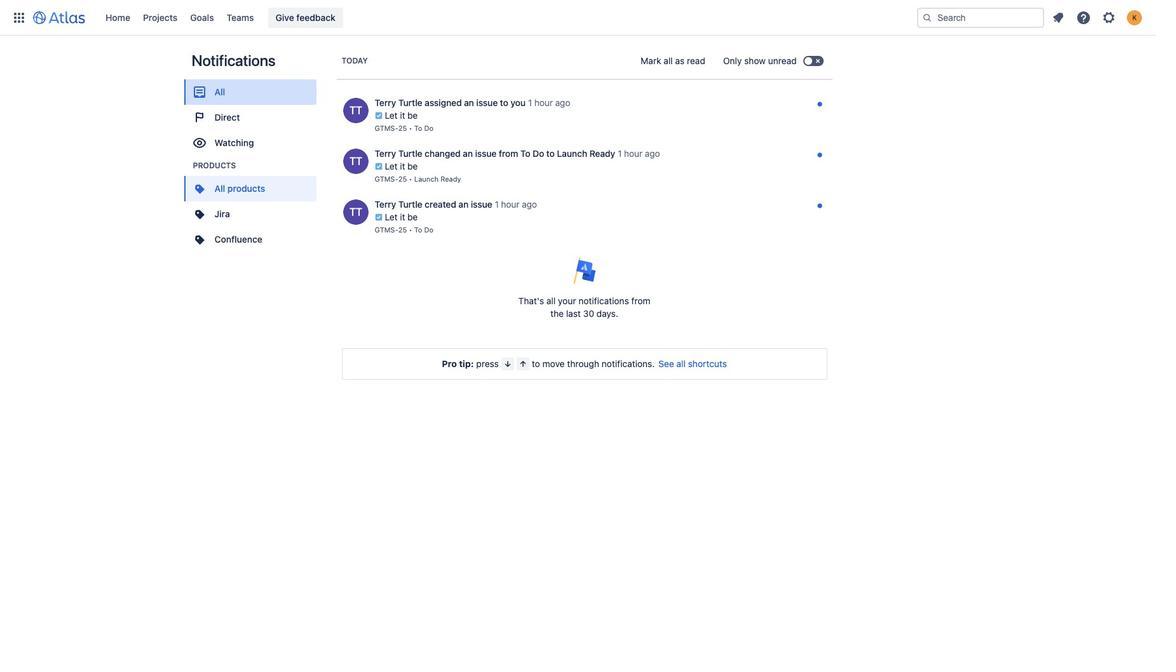 Task type: vqa. For each thing, say whether or not it's contained in the screenshot.
GTMS- corresponding to Terry Turtle changed an issue from To Do to Launch Ready 1 hour ago
yes



Task type: locate. For each thing, give the bounding box(es) containing it.
confluence
[[215, 234, 262, 245]]

ago
[[555, 97, 570, 108], [645, 148, 660, 159], [522, 199, 537, 210]]

an right the created on the left of page
[[459, 199, 469, 210]]

all inside button
[[677, 359, 686, 369]]

product image inside jira button
[[192, 207, 207, 222]]

1 vertical spatial terry
[[375, 148, 396, 159]]

all for all products
[[215, 183, 225, 194]]

an for created
[[459, 199, 469, 210]]

all left as
[[664, 55, 673, 66]]

that's
[[518, 296, 544, 306]]

do
[[424, 124, 434, 132], [533, 148, 544, 159], [424, 226, 434, 234]]

to
[[414, 124, 422, 132], [521, 148, 530, 159], [414, 226, 422, 234]]

1 vertical spatial gtms-
[[375, 175, 398, 183]]

2 vertical spatial to
[[532, 359, 540, 369]]

all for see
[[677, 359, 686, 369]]

product image
[[192, 207, 207, 222], [192, 232, 207, 247]]

2 vertical spatial an
[[459, 199, 469, 210]]

1 • from the top
[[409, 124, 412, 132]]

1 vertical spatial product image
[[192, 232, 207, 247]]

0 vertical spatial issue
[[476, 97, 498, 108]]

3 • from the top
[[409, 226, 412, 234]]

terry
[[375, 97, 396, 108], [375, 148, 396, 159], [375, 199, 396, 210]]

changed
[[425, 148, 461, 159]]

issue
[[476, 97, 498, 108], [475, 148, 497, 159], [471, 199, 492, 210]]

to down terry turtle created an issue 1 hour ago
[[414, 226, 422, 234]]

all products
[[215, 183, 265, 194]]

turtle left assigned
[[398, 97, 422, 108]]

gtms-25 • to do for created
[[375, 226, 434, 234]]

1 gtms-25 • to do link from the top
[[375, 122, 434, 135]]

gtms-25 • launch ready link
[[375, 173, 461, 186]]

3 terry from the top
[[375, 199, 396, 210]]

turtle
[[398, 97, 422, 108], [398, 148, 422, 159], [398, 199, 422, 210]]

0 vertical spatial gtms-
[[375, 124, 398, 132]]

25
[[398, 124, 407, 132], [398, 175, 407, 183], [398, 226, 407, 234]]

launch
[[557, 148, 587, 159], [414, 175, 439, 183]]

2 vertical spatial ago
[[522, 199, 537, 210]]

turtle down gtms-25 • launch ready link
[[398, 199, 422, 210]]

gtms-25 • to do link
[[375, 122, 434, 135], [375, 224, 434, 236]]

0 vertical spatial gtms-25 • to do link
[[375, 122, 434, 135]]

all
[[664, 55, 673, 66], [547, 296, 556, 306], [677, 359, 686, 369]]

projects link
[[139, 7, 181, 28]]

2 horizontal spatial hour
[[624, 148, 643, 159]]

0 vertical spatial to
[[414, 124, 422, 132]]

1 horizontal spatial all
[[664, 55, 673, 66]]

terry left assigned
[[375, 97, 396, 108]]

as
[[675, 55, 685, 66]]

2 turtle from the top
[[398, 148, 422, 159]]

issue for from
[[475, 148, 497, 159]]

1 25 from the top
[[398, 124, 407, 132]]

give feedback button
[[268, 7, 343, 28]]

you
[[511, 97, 526, 108]]

notifications image
[[1051, 10, 1066, 25]]

all for that's
[[547, 296, 556, 306]]

1 vertical spatial issue
[[475, 148, 497, 159]]

1 vertical spatial ago
[[645, 148, 660, 159]]

• up terry turtle created an issue 1 hour ago
[[409, 175, 412, 183]]

product image left "confluence"
[[192, 232, 207, 247]]

turtle up the gtms-25 • launch ready
[[398, 148, 422, 159]]

all inside button
[[215, 86, 225, 97]]

gtms-25 • to do link down the created on the left of page
[[375, 224, 434, 236]]

direct button
[[184, 105, 316, 130]]

arrow up image
[[518, 359, 528, 369]]

1 horizontal spatial from
[[632, 296, 651, 306]]

2 vertical spatial 1
[[495, 199, 499, 210]]

0 vertical spatial launch
[[557, 148, 587, 159]]

2 product image from the top
[[192, 232, 207, 247]]

feedback
[[296, 12, 335, 23]]

mark all as read button
[[633, 51, 713, 71]]

0 vertical spatial product image
[[192, 207, 207, 222]]

ready
[[590, 148, 615, 159], [441, 175, 461, 183]]

0 vertical spatial from
[[499, 148, 518, 159]]

1 vertical spatial to
[[546, 148, 555, 159]]

• down gtms-25 • launch ready link
[[409, 226, 412, 234]]

all inside "button"
[[215, 183, 225, 194]]

1 vertical spatial an
[[463, 148, 473, 159]]

goals
[[190, 12, 214, 23]]

0 vertical spatial terry
[[375, 97, 396, 108]]

to up the gtms-25 • launch ready
[[414, 124, 422, 132]]

0 vertical spatial all
[[215, 86, 225, 97]]

all right product image
[[215, 183, 225, 194]]

1 product image from the top
[[192, 207, 207, 222]]

1 turtle from the top
[[398, 97, 422, 108]]

to down the you
[[521, 148, 530, 159]]

2 vertical spatial do
[[424, 226, 434, 234]]

25 up terry turtle created an issue 1 hour ago
[[398, 175, 407, 183]]

give
[[276, 12, 294, 23]]

gtms- for terry turtle changed an issue from to do to launch ready 1 hour ago
[[375, 175, 398, 183]]

2 vertical spatial turtle
[[398, 199, 422, 210]]

2 gtms-25 • to do link from the top
[[375, 224, 434, 236]]

gtms-25 • to do
[[375, 124, 434, 132], [375, 226, 434, 234]]

1 vertical spatial launch
[[414, 175, 439, 183]]

press
[[476, 359, 499, 369]]

issue right the created on the left of page
[[471, 199, 492, 210]]

0 horizontal spatial to
[[500, 97, 508, 108]]

direct
[[215, 112, 240, 123]]

2 vertical spatial all
[[677, 359, 686, 369]]

to move through notifications.
[[532, 359, 655, 369]]

from right 'notifications'
[[632, 296, 651, 306]]

all right see
[[677, 359, 686, 369]]

an for changed
[[463, 148, 473, 159]]

25 for changed
[[398, 175, 407, 183]]

0 horizontal spatial ready
[[441, 175, 461, 183]]

1 vertical spatial from
[[632, 296, 651, 306]]

0 vertical spatial ready
[[590, 148, 615, 159]]

0 vertical spatial ago
[[555, 97, 570, 108]]

1
[[528, 97, 532, 108], [618, 148, 622, 159], [495, 199, 499, 210]]

2 gtms- from the top
[[375, 175, 398, 183]]

terry for terry turtle assigned an issue to you 1 hour ago
[[375, 97, 396, 108]]

from down the you
[[499, 148, 518, 159]]

teams link
[[223, 7, 258, 28]]

2 vertical spatial hour
[[501, 199, 520, 210]]

terry down gtms-25 • launch ready link
[[375, 199, 396, 210]]

terry up the gtms-25 • launch ready
[[375, 148, 396, 159]]

0 horizontal spatial launch
[[414, 175, 439, 183]]

2 horizontal spatial 1
[[618, 148, 622, 159]]

• for changed
[[409, 175, 412, 183]]

2 vertical spatial •
[[409, 226, 412, 234]]

•
[[409, 124, 412, 132], [409, 175, 412, 183], [409, 226, 412, 234]]

an right assigned
[[464, 97, 474, 108]]

all
[[215, 86, 225, 97], [215, 183, 225, 194]]

unread
[[768, 55, 797, 66]]

3 gtms- from the top
[[375, 226, 398, 234]]

product image
[[192, 181, 207, 196]]

product image inside "confluence" button
[[192, 232, 207, 247]]

2 25 from the top
[[398, 175, 407, 183]]

1 gtms- from the top
[[375, 124, 398, 132]]

shortcuts
[[688, 359, 727, 369]]

1 vertical spatial all
[[547, 296, 556, 306]]

1 vertical spatial turtle
[[398, 148, 422, 159]]

all inside that's all your notifications from the last 30 days.
[[547, 296, 556, 306]]

banner containing home
[[0, 0, 1156, 36]]

last
[[566, 308, 581, 319]]

gtms-
[[375, 124, 398, 132], [375, 175, 398, 183], [375, 226, 398, 234]]

issue left the you
[[476, 97, 498, 108]]

from
[[499, 148, 518, 159], [632, 296, 651, 306]]

2 vertical spatial terry
[[375, 199, 396, 210]]

1 vertical spatial gtms-25 • to do
[[375, 226, 434, 234]]

2 terry from the top
[[375, 148, 396, 159]]

1 vertical spatial all
[[215, 183, 225, 194]]

1 vertical spatial gtms-25 • to do link
[[375, 224, 434, 236]]

jira
[[215, 209, 230, 219]]

0 horizontal spatial ago
[[522, 199, 537, 210]]

an for assigned
[[464, 97, 474, 108]]

products
[[193, 161, 236, 170]]

1 horizontal spatial to
[[532, 359, 540, 369]]

25 up the gtms-25 • launch ready
[[398, 124, 407, 132]]

all right any image
[[215, 86, 225, 97]]

terry turtle created an issue 1 hour ago
[[375, 199, 537, 210]]

0 vertical spatial 25
[[398, 124, 407, 132]]

0 vertical spatial turtle
[[398, 97, 422, 108]]

3 25 from the top
[[398, 226, 407, 234]]

2 horizontal spatial all
[[677, 359, 686, 369]]

notifications
[[579, 296, 629, 306]]

2 vertical spatial to
[[414, 226, 422, 234]]

0 horizontal spatial from
[[499, 148, 518, 159]]

25 down gtms-25 • launch ready link
[[398, 226, 407, 234]]

0 vertical spatial an
[[464, 97, 474, 108]]

2 gtms-25 • to do from the top
[[375, 226, 434, 234]]

help icon image
[[1076, 10, 1091, 25]]

notifications.
[[602, 359, 655, 369]]

1 gtms-25 • to do from the top
[[375, 124, 434, 132]]

hour
[[535, 97, 553, 108], [624, 148, 643, 159], [501, 199, 520, 210]]

2 vertical spatial 25
[[398, 226, 407, 234]]

0 horizontal spatial all
[[547, 296, 556, 306]]

read
[[687, 55, 705, 66]]

only
[[723, 55, 742, 66]]

all for all
[[215, 86, 225, 97]]

• up the gtms-25 • launch ready
[[409, 124, 412, 132]]

that's all your notifications from the last 30 days.
[[518, 296, 651, 319]]

an right changed
[[463, 148, 473, 159]]

banner
[[0, 0, 1156, 36]]

see all shortcuts button
[[659, 358, 727, 371]]

gtms-25 • to do link up changed
[[375, 122, 434, 135]]

1 all from the top
[[215, 86, 225, 97]]

confluence button
[[184, 227, 316, 252]]

gtms-25 • to do down the created on the left of page
[[375, 226, 434, 234]]

see all shortcuts
[[659, 359, 727, 369]]

0 vertical spatial 1
[[528, 97, 532, 108]]

1 vertical spatial 25
[[398, 175, 407, 183]]

0 vertical spatial do
[[424, 124, 434, 132]]

2 vertical spatial gtms-
[[375, 226, 398, 234]]

• for created
[[409, 226, 412, 234]]

all up the
[[547, 296, 556, 306]]

0 vertical spatial •
[[409, 124, 412, 132]]

an
[[464, 97, 474, 108], [463, 148, 473, 159], [459, 199, 469, 210]]

1 vertical spatial ready
[[441, 175, 461, 183]]

1 terry from the top
[[375, 97, 396, 108]]

to
[[500, 97, 508, 108], [546, 148, 555, 159], [532, 359, 540, 369]]

1 vertical spatial •
[[409, 175, 412, 183]]

watching button
[[184, 130, 316, 156]]

2 vertical spatial issue
[[471, 199, 492, 210]]

tip:
[[459, 359, 474, 369]]

0 vertical spatial gtms-25 • to do
[[375, 124, 434, 132]]

issue right changed
[[475, 148, 497, 159]]

all inside button
[[664, 55, 673, 66]]

2 • from the top
[[409, 175, 412, 183]]

settings image
[[1102, 10, 1117, 25]]

direct image
[[192, 110, 207, 125]]

product image for jira
[[192, 207, 207, 222]]

from inside that's all your notifications from the last 30 days.
[[632, 296, 651, 306]]

product image left jira
[[192, 207, 207, 222]]

1 vertical spatial 1
[[618, 148, 622, 159]]

0 horizontal spatial hour
[[501, 199, 520, 210]]

gtms-25 • to do up changed
[[375, 124, 434, 132]]

2 all from the top
[[215, 183, 225, 194]]

0 vertical spatial all
[[664, 55, 673, 66]]

3 turtle from the top
[[398, 199, 422, 210]]

0 vertical spatial hour
[[535, 97, 553, 108]]



Task type: describe. For each thing, give the bounding box(es) containing it.
give feedback
[[276, 12, 335, 23]]

product image for confluence
[[192, 232, 207, 247]]

1 horizontal spatial 1
[[528, 97, 532, 108]]

gtms-25 • to do link for created
[[375, 224, 434, 236]]

move
[[543, 359, 565, 369]]

25 for assigned
[[398, 124, 407, 132]]

to for terry turtle created an issue 1 hour ago
[[414, 226, 422, 234]]

issue for to
[[476, 97, 498, 108]]

all for mark
[[664, 55, 673, 66]]

1 horizontal spatial ready
[[590, 148, 615, 159]]

gtms- for terry turtle assigned an issue to you 1 hour ago
[[375, 124, 398, 132]]

projects
[[143, 12, 178, 23]]

search image
[[922, 12, 933, 23]]

teams
[[227, 12, 254, 23]]

gtms- for terry turtle created an issue 1 hour ago
[[375, 226, 398, 234]]

mark all as read
[[641, 55, 705, 66]]

25 for created
[[398, 226, 407, 234]]

pro
[[442, 359, 457, 369]]

through
[[567, 359, 599, 369]]

do for terry turtle created an issue 1 hour ago
[[424, 226, 434, 234]]

switch to... image
[[11, 10, 27, 25]]

• for assigned
[[409, 124, 412, 132]]

mark
[[641, 55, 661, 66]]

your
[[558, 296, 576, 306]]

30
[[583, 308, 594, 319]]

2 horizontal spatial ago
[[645, 148, 660, 159]]

turtle for created
[[398, 199, 422, 210]]

created
[[425, 199, 456, 210]]

2 horizontal spatial to
[[546, 148, 555, 159]]

watching image
[[192, 135, 207, 151]]

turtle for assigned
[[398, 97, 422, 108]]

ready inside gtms-25 • launch ready link
[[441, 175, 461, 183]]

only show unread
[[723, 55, 797, 66]]

days.
[[597, 308, 618, 319]]

terry turtle assigned an issue to you 1 hour ago
[[375, 97, 570, 108]]

1 vertical spatial do
[[533, 148, 544, 159]]

gtms-25 • to do link for assigned
[[375, 122, 434, 135]]

today
[[342, 56, 368, 65]]

1 horizontal spatial hour
[[535, 97, 553, 108]]

terry for terry turtle changed an issue from to do to launch ready 1 hour ago
[[375, 148, 396, 159]]

watching
[[215, 137, 254, 148]]

home
[[106, 12, 130, 23]]

0 horizontal spatial 1
[[495, 199, 499, 210]]

to for terry turtle assigned an issue to you 1 hour ago
[[414, 124, 422, 132]]

assigned
[[425, 97, 462, 108]]

products
[[228, 183, 265, 194]]

account image
[[1127, 10, 1142, 25]]

issue for 1
[[471, 199, 492, 210]]

pro tip: press
[[442, 359, 499, 369]]

show
[[744, 55, 766, 66]]

see
[[659, 359, 674, 369]]

the
[[551, 308, 564, 319]]

any image
[[192, 85, 207, 100]]

turtle for changed
[[398, 148, 422, 159]]

notifications
[[192, 51, 275, 69]]

all products button
[[184, 176, 316, 202]]

jira button
[[184, 202, 316, 227]]

top element
[[8, 0, 917, 35]]

gtms-25 • to do for assigned
[[375, 124, 434, 132]]

1 horizontal spatial ago
[[555, 97, 570, 108]]

arrow down image
[[503, 359, 513, 369]]

1 vertical spatial to
[[521, 148, 530, 159]]

1 vertical spatial hour
[[624, 148, 643, 159]]

Search field
[[917, 7, 1044, 28]]

home link
[[102, 7, 134, 28]]

terry for terry turtle created an issue 1 hour ago
[[375, 199, 396, 210]]

0 vertical spatial to
[[500, 97, 508, 108]]

1 horizontal spatial launch
[[557, 148, 587, 159]]

do for terry turtle assigned an issue to you 1 hour ago
[[424, 124, 434, 132]]

goals link
[[186, 7, 218, 28]]

gtms-25 • launch ready
[[375, 175, 461, 183]]

all button
[[184, 79, 316, 105]]

terry turtle changed an issue from to do to launch ready 1 hour ago
[[375, 148, 660, 159]]



